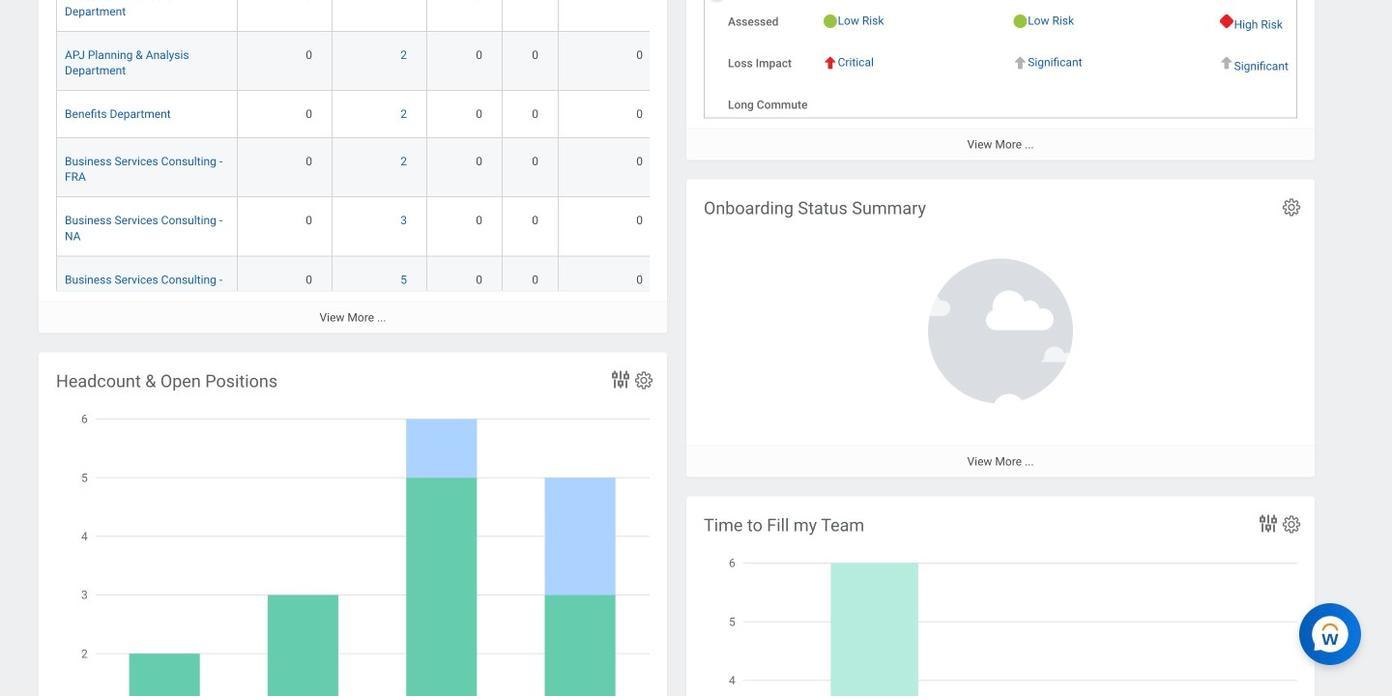 Task type: vqa. For each thing, say whether or not it's contained in the screenshot.
inbox image inside list
no



Task type: describe. For each thing, give the bounding box(es) containing it.
configure onboarding status summary image
[[1281, 197, 1302, 218]]

2 row from the top
[[56, 32, 663, 91]]

onboarding status summary element
[[687, 179, 1315, 477]]

3 row from the top
[[56, 91, 663, 138]]

cell inside headcount plan to pipeline element
[[333, 0, 427, 32]]

configure time to fill my team image
[[1281, 514, 1302, 535]]

1 row from the top
[[56, 0, 663, 32]]



Task type: locate. For each thing, give the bounding box(es) containing it.
4 row from the top
[[56, 138, 663, 197]]

0 horizontal spatial configure and view chart data image
[[609, 368, 632, 391]]

headcount plan to pipeline element
[[39, 0, 667, 422]]

time to fill my team element
[[687, 497, 1315, 696]]

configure and view chart data image left configure time to fill my team image
[[1257, 512, 1280, 535]]

5 row from the top
[[56, 197, 663, 257]]

configure and view chart data image left configure headcount & open positions image
[[609, 368, 632, 391]]

collapse image
[[709, 0, 720, 5]]

configure and view chart data image
[[609, 368, 632, 391], [1257, 512, 1280, 535]]

configure and view chart data image for configure headcount & open positions image
[[609, 368, 632, 391]]

configure and view chart data image inside "time to fill my team" "element"
[[1257, 512, 1280, 535]]

6 row from the top
[[56, 257, 663, 316]]

headcount & open positions element
[[39, 352, 667, 696]]

my team's retention risk element
[[687, 0, 1392, 160]]

0 vertical spatial configure and view chart data image
[[609, 368, 632, 391]]

row
[[56, 0, 663, 32], [56, 32, 663, 91], [56, 91, 663, 138], [56, 138, 663, 197], [56, 197, 663, 257], [56, 257, 663, 316]]

1 vertical spatial configure and view chart data image
[[1257, 512, 1280, 535]]

configure headcount & open positions image
[[633, 370, 655, 391]]

cell
[[333, 0, 427, 32]]

configure and view chart data image for configure time to fill my team image
[[1257, 512, 1280, 535]]

1 horizontal spatial configure and view chart data image
[[1257, 512, 1280, 535]]



